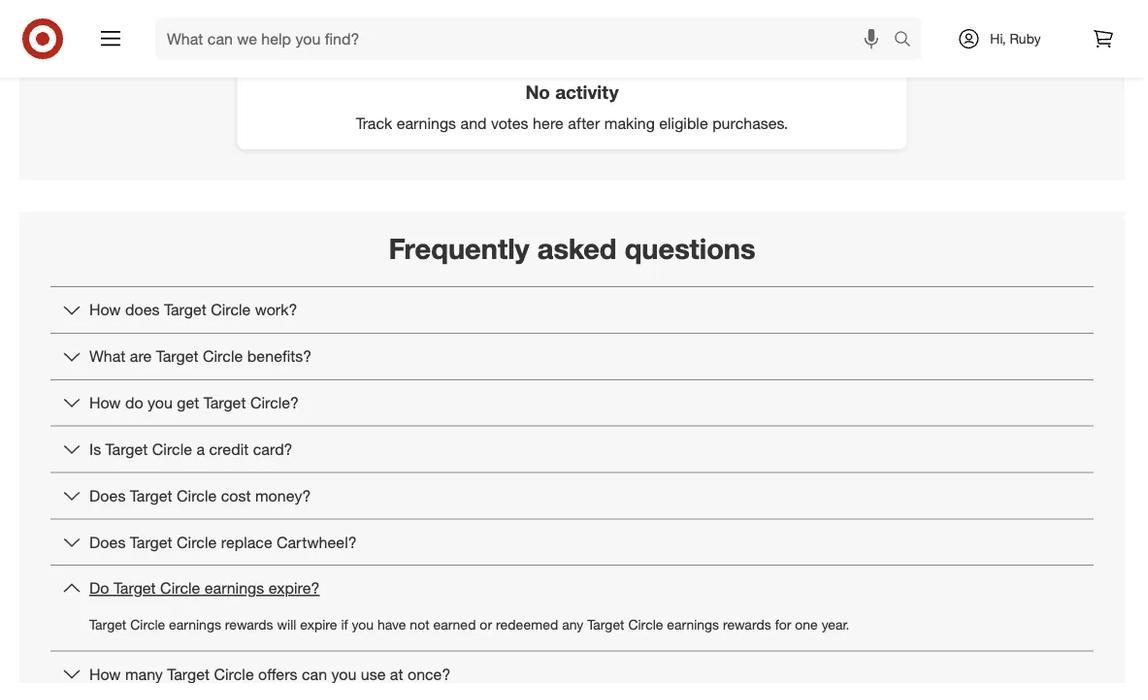 Task type: vqa. For each thing, say whether or not it's contained in the screenshot.
'&' to the left
no



Task type: describe. For each thing, give the bounding box(es) containing it.
asked
[[538, 232, 617, 266]]

one
[[795, 617, 818, 634]]

target right are at the left
[[156, 347, 199, 366]]

do target circle earnings expire? button
[[50, 566, 1094, 612]]

here
[[533, 113, 564, 132]]

what are target circle benefits? button
[[50, 334, 1094, 379]]

card?
[[253, 440, 293, 459]]

questions
[[625, 232, 756, 266]]

no
[[526, 81, 550, 103]]

what are target circle benefits?
[[89, 347, 312, 366]]

money?
[[255, 486, 311, 505]]

will
[[277, 617, 296, 634]]

circle inside 'dropdown button'
[[177, 533, 217, 552]]

get
[[177, 393, 199, 412]]

is target circle a credit card?
[[89, 440, 293, 459]]

target down "is target circle a credit card?"
[[130, 486, 172, 505]]

does for does target circle cost money?
[[89, 486, 126, 505]]

target right any
[[587, 617, 625, 634]]

benefits?
[[247, 347, 312, 366]]

not
[[410, 617, 430, 634]]

1 horizontal spatial you
[[352, 617, 374, 634]]

making
[[605, 113, 655, 132]]

1 rewards from the left
[[225, 617, 273, 634]]

does target circle cost money? button
[[50, 473, 1094, 519]]

work?
[[255, 301, 297, 319]]

target inside 'dropdown button'
[[204, 393, 246, 412]]

eligible
[[659, 113, 708, 132]]

what
[[89, 347, 126, 366]]

for
[[775, 617, 791, 634]]

does target circle replace cartwheel? button
[[50, 520, 1094, 565]]

does for does target circle replace cartwheel?
[[89, 533, 126, 552]]

circle right any
[[628, 617, 663, 634]]

circle inside "dropdown button"
[[160, 579, 200, 598]]

a
[[197, 440, 205, 459]]

no activity
[[526, 81, 619, 103]]

target inside "dropdown button"
[[113, 579, 156, 598]]

2 rewards from the left
[[723, 617, 771, 634]]

earnings left for
[[667, 617, 719, 634]]

year.
[[822, 617, 850, 634]]

hi,
[[990, 30, 1006, 47]]

and
[[461, 113, 487, 132]]

how do you get target circle?
[[89, 393, 299, 412]]

target right does
[[164, 301, 206, 319]]

how for how does target circle work?
[[89, 301, 121, 319]]

track earnings and votes here after making eligible purchases.
[[356, 113, 788, 132]]

votes
[[491, 113, 529, 132]]

circle inside dropdown button
[[152, 440, 192, 459]]



Task type: locate. For each thing, give the bounding box(es) containing it.
how for how do you get target circle?
[[89, 393, 121, 412]]

0 horizontal spatial rewards
[[225, 617, 273, 634]]

after
[[568, 113, 600, 132]]

how inside dropdown button
[[89, 301, 121, 319]]

target inside 'dropdown button'
[[130, 533, 172, 552]]

earnings down do target circle earnings expire? at the left bottom
[[169, 617, 221, 634]]

if
[[341, 617, 348, 634]]

replace
[[221, 533, 272, 552]]

target right the "get"
[[204, 393, 246, 412]]

0 vertical spatial you
[[148, 393, 173, 412]]

0 vertical spatial does
[[89, 486, 126, 505]]

how does target circle work?
[[89, 301, 297, 319]]

credit
[[209, 440, 249, 459]]

1 vertical spatial you
[[352, 617, 374, 634]]

circle
[[211, 301, 251, 319], [203, 347, 243, 366], [152, 440, 192, 459], [177, 486, 217, 505], [177, 533, 217, 552], [160, 579, 200, 598], [130, 617, 165, 634], [628, 617, 663, 634]]

does up do
[[89, 533, 126, 552]]

circle down "does target circle cost money?"
[[177, 533, 217, 552]]

how
[[89, 301, 121, 319], [89, 393, 121, 412]]

target down do
[[89, 617, 126, 634]]

0 horizontal spatial you
[[148, 393, 173, 412]]

target circle earnings rewards will expire if you have not earned or redeemed any target circle earnings rewards for one year.
[[89, 617, 850, 634]]

does down is
[[89, 486, 126, 505]]

search
[[885, 31, 932, 50]]

circle?
[[250, 393, 299, 412]]

earned
[[433, 617, 476, 634]]

circle down do target circle earnings expire? at the left bottom
[[130, 617, 165, 634]]

target down "does target circle cost money?"
[[130, 533, 172, 552]]

circle left 'work?'
[[211, 301, 251, 319]]

expire
[[300, 617, 337, 634]]

is
[[89, 440, 101, 459]]

do
[[89, 579, 109, 598]]

how do you get target circle? button
[[50, 380, 1094, 426]]

does target circle replace cartwheel?
[[89, 533, 357, 552]]

you right do
[[148, 393, 173, 412]]

2 does from the top
[[89, 533, 126, 552]]

1 how from the top
[[89, 301, 121, 319]]

how left do
[[89, 393, 121, 412]]

earnings left and
[[397, 113, 456, 132]]

expire?
[[269, 579, 320, 598]]

you right the if
[[352, 617, 374, 634]]

1 does from the top
[[89, 486, 126, 505]]

ruby
[[1010, 30, 1041, 47]]

target right do
[[113, 579, 156, 598]]

1 vertical spatial does
[[89, 533, 126, 552]]

search button
[[885, 17, 932, 64]]

rewards
[[225, 617, 273, 634], [723, 617, 771, 634]]

target inside dropdown button
[[105, 440, 148, 459]]

purchases.
[[713, 113, 788, 132]]

you
[[148, 393, 173, 412], [352, 617, 374, 634]]

target
[[164, 301, 206, 319], [156, 347, 199, 366], [204, 393, 246, 412], [105, 440, 148, 459], [130, 486, 172, 505], [130, 533, 172, 552], [113, 579, 156, 598], [89, 617, 126, 634], [587, 617, 625, 634]]

circle left a at the bottom left of the page
[[152, 440, 192, 459]]

are
[[130, 347, 152, 366]]

circle down does target circle replace cartwheel?
[[160, 579, 200, 598]]

earnings down does target circle replace cartwheel?
[[205, 579, 264, 598]]

cartwheel?
[[277, 533, 357, 552]]

does
[[89, 486, 126, 505], [89, 533, 126, 552]]

activity
[[555, 81, 619, 103]]

how left does
[[89, 301, 121, 319]]

earnings
[[397, 113, 456, 132], [205, 579, 264, 598], [169, 617, 221, 634], [667, 617, 719, 634]]

cost
[[221, 486, 251, 505]]

1 horizontal spatial rewards
[[723, 617, 771, 634]]

0 vertical spatial how
[[89, 301, 121, 319]]

circle up how do you get target circle?
[[203, 347, 243, 366]]

does target circle cost money?
[[89, 486, 311, 505]]

circle left cost
[[177, 486, 217, 505]]

any
[[562, 617, 584, 634]]

you inside 'dropdown button'
[[148, 393, 173, 412]]

do
[[125, 393, 143, 412]]

hi, ruby
[[990, 30, 1041, 47]]

have
[[378, 617, 406, 634]]

does inside 'dropdown button'
[[89, 533, 126, 552]]

rewards left will
[[225, 617, 273, 634]]

frequently asked questions
[[389, 232, 756, 266]]

how inside 'dropdown button'
[[89, 393, 121, 412]]

is target circle a credit card? button
[[50, 427, 1094, 472]]

rewards left for
[[723, 617, 771, 634]]

or
[[480, 617, 492, 634]]

does inside dropdown button
[[89, 486, 126, 505]]

redeemed
[[496, 617, 558, 634]]

earnings inside "dropdown button"
[[205, 579, 264, 598]]

1 vertical spatial how
[[89, 393, 121, 412]]

track
[[356, 113, 392, 132]]

2 how from the top
[[89, 393, 121, 412]]

does
[[125, 301, 160, 319]]

how does target circle work? button
[[50, 287, 1094, 333]]

frequently
[[389, 232, 530, 266]]

do target circle earnings expire?
[[89, 579, 320, 598]]

target right is
[[105, 440, 148, 459]]

What can we help you find? suggestions appear below search field
[[155, 17, 899, 60]]



